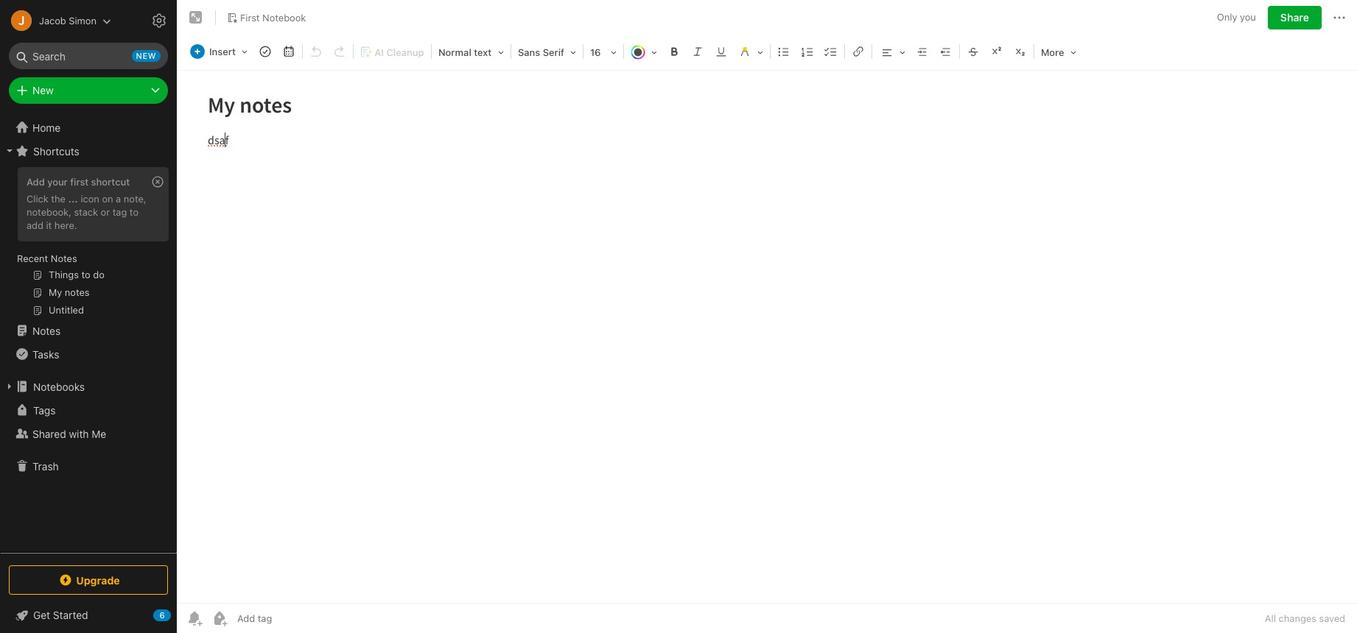 Task type: vqa. For each thing, say whether or not it's contained in the screenshot.
THE "DEVICES."
no



Task type: locate. For each thing, give the bounding box(es) containing it.
on
[[102, 193, 113, 205]]

checklist image
[[821, 41, 842, 62]]

shared with me
[[32, 428, 106, 440]]

upgrade button
[[9, 566, 168, 596]]

6
[[159, 611, 165, 621]]

group
[[0, 163, 176, 325]]

jacob
[[39, 14, 66, 26]]

you
[[1241, 11, 1257, 23]]

home link
[[0, 116, 177, 139]]

settings image
[[150, 12, 168, 29]]

get started
[[33, 610, 88, 622]]

more actions image
[[1331, 9, 1349, 27]]

Heading level field
[[433, 41, 509, 63]]

indent image
[[913, 41, 933, 62]]

only
[[1218, 11, 1238, 23]]

More actions field
[[1331, 6, 1349, 29]]

icon
[[81, 193, 99, 205]]

notes
[[51, 253, 77, 265], [32, 325, 61, 337]]

strikethrough image
[[963, 41, 984, 62]]

tree containing home
[[0, 116, 177, 553]]

started
[[53, 610, 88, 622]]

recent notes
[[17, 253, 77, 265]]

add
[[27, 176, 45, 188]]

trash link
[[0, 455, 176, 478]]

text
[[474, 46, 492, 58]]

tree
[[0, 116, 177, 553]]

numbered list image
[[798, 41, 818, 62]]

Help and Learning task checklist field
[[0, 604, 177, 628]]

add your first shortcut
[[27, 176, 130, 188]]

notes right recent on the top of the page
[[51, 253, 77, 265]]

share
[[1281, 11, 1310, 24]]

all
[[1266, 613, 1277, 625]]

notes up tasks
[[32, 325, 61, 337]]

it
[[46, 220, 52, 231]]

expand notebooks image
[[4, 381, 15, 393]]

tag
[[113, 206, 127, 218]]

tasks
[[32, 348, 59, 361]]

normal
[[439, 46, 472, 58]]

serif
[[543, 46, 565, 58]]

Font family field
[[513, 41, 582, 63]]

stack
[[74, 206, 98, 218]]

add tag image
[[211, 610, 229, 628]]

only you
[[1218, 11, 1257, 23]]

notes link
[[0, 319, 176, 343]]

task image
[[255, 41, 276, 62]]

new button
[[9, 77, 168, 104]]

More field
[[1036, 41, 1082, 63]]

1 vertical spatial notes
[[32, 325, 61, 337]]

first notebook
[[240, 11, 306, 23]]

16
[[590, 46, 601, 58]]

notebook
[[263, 11, 306, 23]]

add
[[27, 220, 43, 231]]

with
[[69, 428, 89, 440]]

jacob simon
[[39, 14, 97, 26]]

calendar event image
[[279, 41, 299, 62]]

first
[[240, 11, 260, 23]]

more
[[1042, 46, 1065, 58]]

me
[[92, 428, 106, 440]]

group containing add your first shortcut
[[0, 163, 176, 325]]

note window element
[[177, 0, 1358, 634]]

all changes saved
[[1266, 613, 1346, 625]]

click to collapse image
[[171, 607, 182, 624]]

Insert field
[[187, 41, 253, 62]]

notebooks link
[[0, 375, 176, 399]]



Task type: describe. For each thing, give the bounding box(es) containing it.
or
[[101, 206, 110, 218]]

saved
[[1320, 613, 1346, 625]]

shortcuts button
[[0, 139, 176, 163]]

shortcut
[[91, 176, 130, 188]]

get
[[33, 610, 50, 622]]

sans serif
[[518, 46, 565, 58]]

add a reminder image
[[186, 610, 203, 628]]

changes
[[1279, 613, 1317, 625]]

note,
[[124, 193, 146, 205]]

first
[[70, 176, 89, 188]]

new
[[32, 84, 54, 97]]

Account field
[[0, 6, 111, 35]]

first notebook button
[[222, 7, 311, 28]]

notebook,
[[27, 206, 71, 218]]

insert link image
[[848, 41, 869, 62]]

0 vertical spatial notes
[[51, 253, 77, 265]]

notebooks
[[33, 381, 85, 393]]

superscript image
[[987, 41, 1008, 62]]

Alignment field
[[874, 41, 911, 63]]

normal text
[[439, 46, 492, 58]]

group inside tree
[[0, 163, 176, 325]]

shortcuts
[[33, 145, 79, 157]]

the
[[51, 193, 66, 205]]

Search text field
[[19, 43, 158, 69]]

sans
[[518, 46, 541, 58]]

home
[[32, 121, 61, 134]]

new
[[136, 51, 156, 60]]

upgrade
[[76, 575, 120, 587]]

new search field
[[19, 43, 161, 69]]

subscript image
[[1011, 41, 1031, 62]]

simon
[[69, 14, 97, 26]]

Add tag field
[[236, 613, 346, 626]]

tasks button
[[0, 343, 176, 366]]

insert
[[209, 46, 236, 58]]

recent
[[17, 253, 48, 265]]

shared
[[32, 428, 66, 440]]

here.
[[54, 220, 77, 231]]

shared with me link
[[0, 422, 176, 446]]

outdent image
[[936, 41, 957, 62]]

click
[[27, 193, 48, 205]]

to
[[130, 206, 139, 218]]

tags
[[33, 404, 56, 417]]

Font color field
[[626, 41, 663, 63]]

tags button
[[0, 399, 176, 422]]

expand note image
[[187, 9, 205, 27]]

a
[[116, 193, 121, 205]]

Note Editor text field
[[177, 71, 1358, 604]]

Font size field
[[585, 41, 622, 63]]

share button
[[1269, 6, 1323, 29]]

bold image
[[664, 41, 685, 62]]

icon on a note, notebook, stack or tag to add it here.
[[27, 193, 146, 231]]

trash
[[32, 460, 59, 473]]

underline image
[[711, 41, 732, 62]]

click the ...
[[27, 193, 78, 205]]

italic image
[[688, 41, 708, 62]]

your
[[47, 176, 68, 188]]

bulleted list image
[[774, 41, 795, 62]]

...
[[68, 193, 78, 205]]

Highlight field
[[733, 41, 769, 63]]



